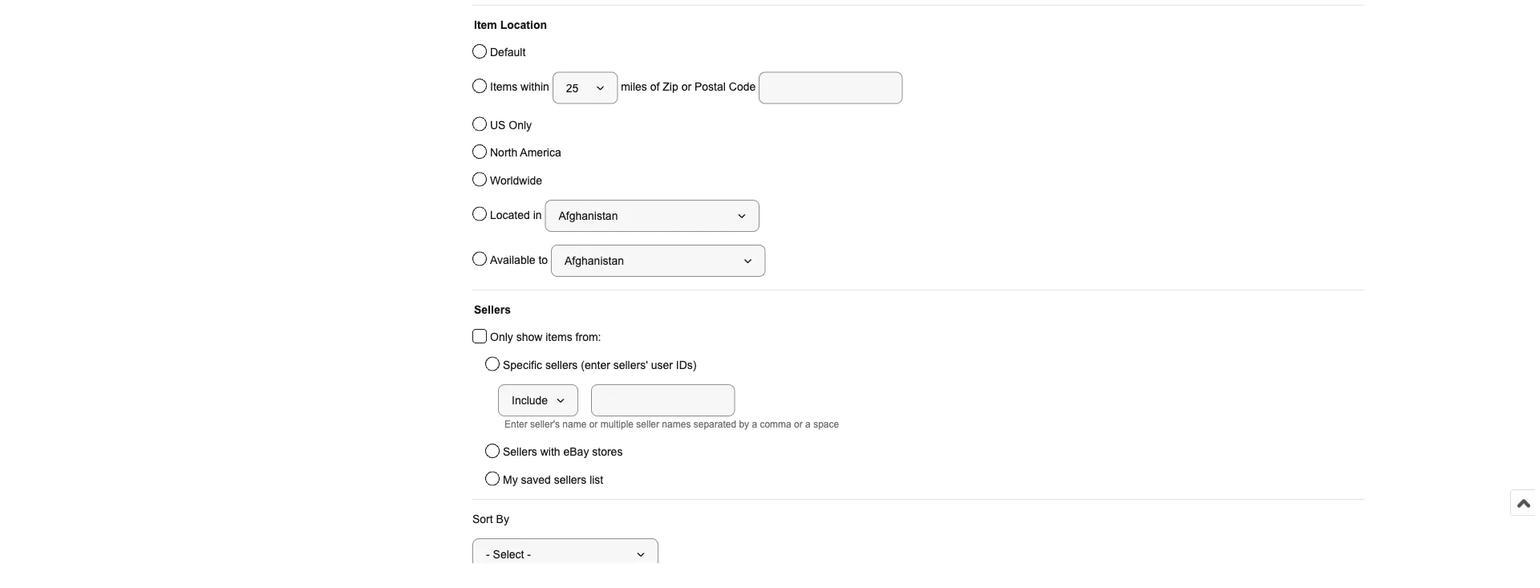 Task type: vqa. For each thing, say whether or not it's contained in the screenshot.
second a from left
yes



Task type: locate. For each thing, give the bounding box(es) containing it.
item
[[474, 18, 497, 31]]

separated
[[694, 419, 737, 430]]

us only
[[490, 119, 532, 131]]

north america
[[490, 146, 561, 159]]

location
[[500, 18, 547, 31]]

0 horizontal spatial a
[[752, 419, 758, 430]]

items within
[[490, 81, 553, 93]]

zip
[[663, 81, 679, 93]]

enter
[[505, 419, 528, 430]]

by
[[739, 419, 750, 430]]

a
[[752, 419, 758, 430], [806, 419, 811, 430]]

or right comma
[[794, 419, 803, 430]]

by
[[496, 513, 509, 525]]

postal
[[695, 81, 726, 93]]

show
[[516, 331, 543, 343]]

enter seller's name or multiple seller names separated by a comma or a space
[[505, 419, 839, 430]]

in
[[533, 209, 542, 221]]

available
[[490, 254, 536, 266]]

0 horizontal spatial or
[[590, 419, 598, 430]]

sellers for sellers
[[474, 303, 511, 316]]

only left 'show'
[[490, 331, 513, 343]]

0 vertical spatial only
[[509, 119, 532, 131]]

sellers
[[546, 359, 578, 371], [554, 473, 587, 486]]

item location
[[474, 18, 547, 31]]

a left space
[[806, 419, 811, 430]]

sellers down the enter
[[503, 446, 537, 458]]

ids)
[[676, 359, 697, 371]]

from:
[[576, 331, 601, 343]]

seller
[[637, 419, 660, 430]]

only right us
[[509, 119, 532, 131]]

items
[[546, 331, 573, 343]]

sellers for sellers with ebay stores
[[503, 446, 537, 458]]

a right by
[[752, 419, 758, 430]]

items
[[490, 81, 518, 93]]

of
[[651, 81, 660, 93]]

only
[[509, 119, 532, 131], [490, 331, 513, 343]]

2 horizontal spatial or
[[794, 419, 803, 430]]

or for multiple
[[590, 419, 598, 430]]

1 horizontal spatial a
[[806, 419, 811, 430]]

sort
[[473, 513, 493, 525]]

1 vertical spatial sellers
[[503, 446, 537, 458]]

or right name
[[590, 419, 598, 430]]

multiple
[[601, 419, 634, 430]]

specific sellers (enter sellers' user ids)
[[503, 359, 697, 371]]

sellers left list
[[554, 473, 587, 486]]

Seller ID text field
[[591, 384, 735, 416]]

0 vertical spatial sellers
[[474, 303, 511, 316]]

ebay
[[564, 446, 589, 458]]

available to
[[490, 254, 551, 266]]

comma
[[760, 419, 792, 430]]

default
[[490, 46, 526, 59]]

sellers
[[474, 303, 511, 316], [503, 446, 537, 458]]

or right zip
[[682, 81, 692, 93]]

sellers down items
[[546, 359, 578, 371]]

located
[[490, 209, 530, 221]]

or
[[682, 81, 692, 93], [590, 419, 598, 430], [794, 419, 803, 430]]

1 horizontal spatial or
[[682, 81, 692, 93]]

sellers down available at the left top
[[474, 303, 511, 316]]

located in
[[490, 209, 545, 221]]



Task type: describe. For each thing, give the bounding box(es) containing it.
code
[[729, 81, 756, 93]]

worldwide
[[490, 174, 543, 187]]

user
[[651, 359, 673, 371]]

within
[[521, 81, 550, 93]]

name
[[563, 419, 587, 430]]

1 vertical spatial only
[[490, 331, 513, 343]]

1 a from the left
[[752, 419, 758, 430]]

saved
[[521, 473, 551, 486]]

my saved sellers list
[[503, 473, 604, 486]]

0 vertical spatial sellers
[[546, 359, 578, 371]]

names
[[662, 419, 691, 430]]

Zip or Postal Code text field
[[759, 72, 903, 104]]

us
[[490, 119, 506, 131]]

america
[[520, 146, 561, 159]]

2 a from the left
[[806, 419, 811, 430]]

only show items from:
[[490, 331, 601, 343]]

specific
[[503, 359, 542, 371]]

sort by
[[473, 513, 509, 525]]

north
[[490, 146, 518, 159]]

seller's
[[530, 419, 560, 430]]

miles
[[621, 81, 647, 93]]

my
[[503, 473, 518, 486]]

1 vertical spatial sellers
[[554, 473, 587, 486]]

with
[[541, 446, 561, 458]]

or for postal
[[682, 81, 692, 93]]

miles of zip or postal code
[[618, 81, 759, 93]]

(enter
[[581, 359, 610, 371]]

space
[[814, 419, 839, 430]]

list
[[590, 473, 604, 486]]

sellers'
[[614, 359, 648, 371]]

to
[[539, 254, 548, 266]]

stores
[[592, 446, 623, 458]]

sellers with ebay stores
[[503, 446, 623, 458]]



